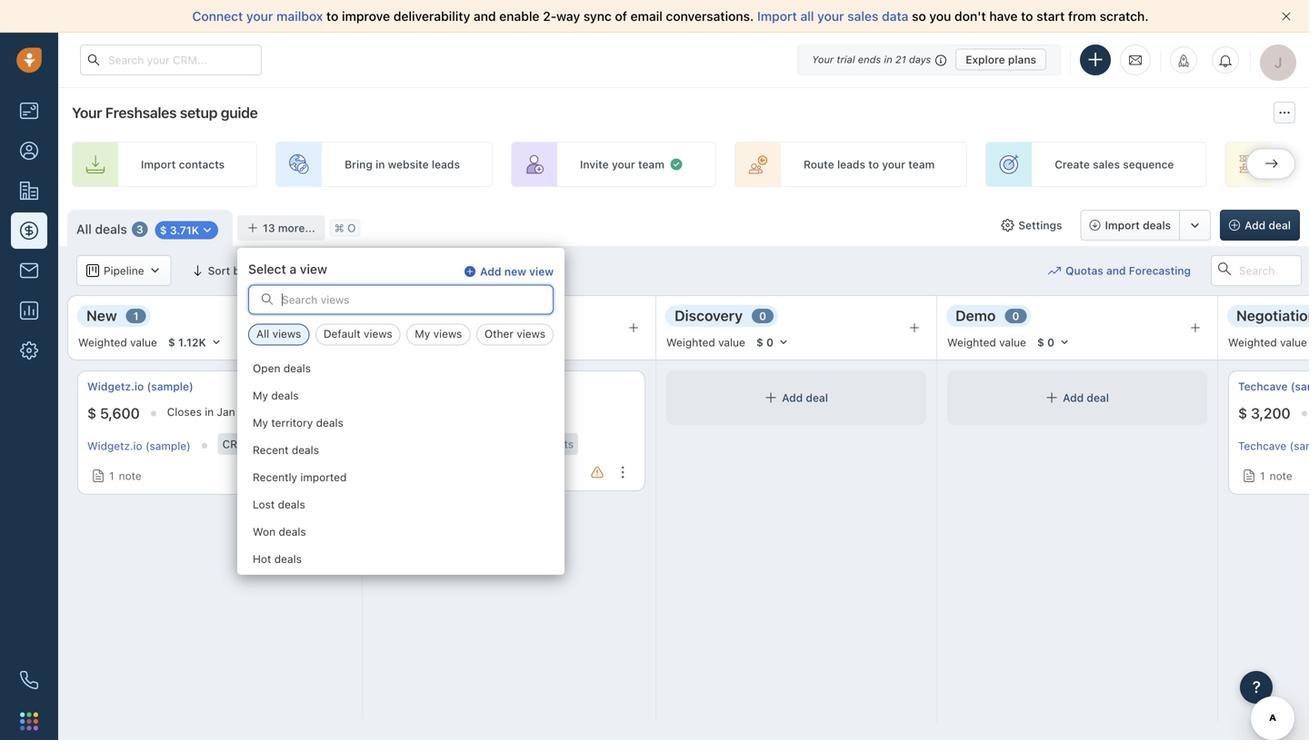 Task type: vqa. For each thing, say whether or not it's contained in the screenshot.
Weighted value corresponding to Demo
yes



Task type: describe. For each thing, give the bounding box(es) containing it.
2 horizontal spatial to
[[1021, 9, 1033, 24]]

set link
[[1225, 142, 1309, 187]]

owners
[[511, 265, 549, 277]]

your left mailbox
[[246, 9, 273, 24]]

all deal owners button
[[437, 255, 560, 286]]

select a view
[[248, 262, 327, 277]]

1 filter applied
[[350, 265, 425, 277]]

open deals
[[253, 362, 311, 375]]

2 team from the left
[[908, 158, 935, 171]]

route
[[804, 158, 834, 171]]

1 widgetz.io from the top
[[87, 380, 144, 393]]

trial
[[837, 54, 855, 65]]

$ for $ 1.12k button at the left top
[[168, 336, 175, 349]]

views for my views
[[433, 328, 462, 340]]

sort by button
[[181, 255, 319, 286]]

hot deals
[[253, 553, 302, 566]]

of
[[615, 9, 627, 24]]

2 techcave from the top
[[1238, 440, 1287, 453]]

add deal for discovery
[[782, 392, 828, 404]]

bring in website leads
[[345, 158, 460, 171]]

quotas
[[1066, 264, 1103, 277]]

Search your CRM... text field
[[80, 45, 262, 75]]

(sample) right monthly
[[355, 438, 400, 451]]

all for views
[[256, 328, 269, 340]]

2 techcave (sam from the top
[[1238, 440, 1309, 453]]

in for closes in jan
[[205, 406, 214, 419]]

weighted value for demo
[[947, 336, 1026, 349]]

recent
[[253, 444, 289, 457]]

deal inside button
[[1269, 219, 1291, 232]]

invite your team link
[[511, 142, 716, 187]]

products
[[528, 438, 574, 451]]

recently
[[253, 471, 297, 484]]

views for all views
[[272, 328, 301, 340]]

container_wx8msf4aqz5i3rn1 image inside 1 filter applied button
[[330, 265, 343, 277]]

forecasting
[[1129, 264, 1191, 277]]

connect your mailbox to improve deliverability and enable 2-way sync of email conversations. import all your sales data so you don't have to start from scratch.
[[192, 9, 1149, 24]]

quotas and forecasting
[[1066, 264, 1191, 277]]

your inside route leads to your team link
[[882, 158, 905, 171]]

route leads to your team
[[804, 158, 935, 171]]

freshsales
[[105, 104, 177, 121]]

pipeline button
[[76, 255, 171, 286]]

$ 0 button for discovery
[[748, 333, 797, 353]]

explore
[[966, 53, 1005, 66]]

plans
[[1008, 53, 1036, 66]]

all deals 3
[[76, 222, 143, 237]]

invite your team
[[580, 158, 664, 171]]

bring in website leads link
[[276, 142, 493, 187]]

value for discovery
[[718, 336, 745, 349]]

conversations.
[[666, 9, 754, 24]]

deals for recent
[[292, 444, 319, 457]]

import deals group
[[1080, 210, 1211, 241]]

closes
[[167, 406, 202, 419]]

$ 0 for demo
[[1037, 336, 1054, 349]]

connect
[[192, 9, 243, 24]]

1 note from the left
[[119, 470, 142, 483]]

scratch.
[[1100, 9, 1149, 24]]

pipeline
[[104, 264, 144, 277]]

deals for my
[[271, 390, 299, 402]]

1 vertical spatial (sam
[[1290, 440, 1309, 453]]

recent deals
[[253, 444, 319, 457]]

have
[[989, 9, 1018, 24]]

o
[[347, 222, 356, 234]]

explore plans
[[966, 53, 1036, 66]]

close image
[[1282, 12, 1291, 21]]

container_wx8msf4aqz5i3rn1 image inside settings popup button
[[1001, 219, 1014, 232]]

2 widgetz.io (sample) link from the top
[[87, 440, 191, 453]]

container_wx8msf4aqz5i3rn1 image inside $ 3.71k button
[[201, 224, 214, 237]]

data
[[882, 9, 909, 24]]

container_wx8msf4aqz5i3rn1 image inside pipeline dropdown button
[[149, 265, 161, 277]]

improve
[[342, 9, 390, 24]]

discovery
[[675, 307, 743, 325]]

closes in jan
[[167, 406, 235, 419]]

won
[[253, 526, 276, 539]]

views for other views
[[517, 328, 546, 340]]

guide
[[221, 104, 258, 121]]

monthly
[[310, 438, 352, 451]]

no products button
[[373, 371, 645, 492]]

phone element
[[11, 663, 47, 699]]

1 down $ 3,200
[[1260, 470, 1265, 483]]

select
[[248, 262, 286, 277]]

weighted value for discovery
[[666, 336, 745, 349]]

13 more... button
[[237, 215, 325, 241]]

days
[[909, 54, 931, 65]]

1 down $ 5,600
[[109, 470, 114, 483]]

my views
[[415, 328, 462, 340]]

my deals
[[253, 390, 299, 402]]

2 widgetz.io from the top
[[87, 440, 142, 453]]

sort
[[208, 265, 230, 277]]

set
[[1294, 158, 1309, 171]]

view for add new view
[[529, 266, 554, 278]]

territory
[[271, 417, 313, 430]]

weighted for demo
[[947, 336, 996, 349]]

negotiation
[[1236, 307, 1309, 325]]

0 vertical spatial (sam
[[1291, 380, 1309, 393]]

phone image
[[20, 672, 38, 690]]

weighted value button
[[1227, 327, 1309, 354]]

Search views search field
[[249, 286, 553, 314]]

no
[[510, 438, 525, 451]]

won deals
[[253, 526, 306, 539]]

$ 0 for discovery
[[756, 336, 774, 349]]

container_wx8msf4aqz5i3rn1 image inside invite your team link
[[669, 157, 684, 172]]

other
[[484, 328, 514, 340]]

2 note from the left
[[1270, 470, 1293, 483]]

$ for $ 0 button related to demo
[[1037, 336, 1044, 349]]

your right all
[[817, 9, 844, 24]]

weighted value for new
[[78, 336, 157, 349]]

1 techcave (sam from the top
[[1238, 380, 1309, 393]]

crm
[[222, 438, 247, 451]]

all deals link
[[76, 221, 127, 239]]

weighted inside the weighted value dropdown button
[[1228, 336, 1277, 349]]

all
[[800, 9, 814, 24]]

$ 1.12k
[[168, 336, 206, 349]]

applied
[[386, 265, 425, 277]]

create sales sequence link
[[986, 142, 1207, 187]]

1 filter applied button
[[319, 255, 437, 286]]

5,600
[[100, 405, 140, 422]]

recently imported
[[253, 471, 347, 484]]

1 vertical spatial sales
[[1093, 158, 1120, 171]]

import deals
[[1105, 219, 1171, 232]]

1 leads from the left
[[432, 158, 460, 171]]

import deals button
[[1080, 210, 1180, 241]]

my for my views
[[415, 328, 430, 340]]

other views button
[[476, 324, 554, 346]]

jan
[[217, 406, 235, 419]]

0 horizontal spatial and
[[474, 9, 496, 24]]

2 leads from the left
[[837, 158, 865, 171]]

⌘
[[334, 222, 344, 234]]

2-
[[543, 9, 556, 24]]

value inside the weighted value dropdown button
[[1280, 336, 1307, 349]]

all views button
[[248, 324, 309, 346]]

Search field
[[1211, 255, 1302, 286]]

contacts
[[179, 158, 225, 171]]

all for deals
[[76, 222, 92, 237]]

container_wx8msf4aqz5i3rn1 image inside quotas and forecasting link
[[1048, 265, 1061, 277]]

21
[[895, 54, 906, 65]]



Task type: locate. For each thing, give the bounding box(es) containing it.
widgetz.io (sample) up the "5,600"
[[87, 380, 193, 393]]

0 horizontal spatial in
[[205, 406, 214, 419]]

weighted down discovery
[[666, 336, 715, 349]]

deals for open
[[284, 362, 311, 375]]

1 vertical spatial widgetz.io
[[87, 440, 142, 453]]

2 weighted value from the left
[[666, 336, 745, 349]]

0 horizontal spatial add deal
[[782, 392, 828, 404]]

1 weighted from the left
[[78, 336, 127, 349]]

1 right new
[[133, 310, 139, 323]]

widgetz.io (sample) link up the "5,600"
[[87, 379, 193, 395]]

0 vertical spatial sales
[[847, 9, 879, 24]]

2 techcave (sam link from the top
[[1238, 440, 1309, 453]]

all for deal
[[469, 265, 482, 277]]

import
[[757, 9, 797, 24], [141, 158, 176, 171], [1105, 219, 1140, 232]]

$ inside dropdown button
[[160, 224, 167, 237]]

default views button
[[315, 324, 401, 346]]

value
[[130, 336, 157, 349], [718, 336, 745, 349], [999, 336, 1026, 349], [1280, 336, 1307, 349]]

$ 1.12k button
[[160, 333, 230, 353]]

views inside all views 'button'
[[272, 328, 301, 340]]

sync
[[583, 9, 612, 24]]

start
[[1037, 9, 1065, 24]]

$ 3.71k button
[[155, 221, 218, 239]]

1 horizontal spatial to
[[868, 158, 879, 171]]

1 horizontal spatial your
[[812, 54, 834, 65]]

more...
[[278, 222, 315, 235]]

my territory deals
[[253, 417, 343, 430]]

other views
[[484, 328, 546, 340]]

weighted down the negotiation
[[1228, 336, 1277, 349]]

filter
[[359, 265, 383, 277]]

lost deals
[[253, 499, 305, 511]]

1 horizontal spatial view
[[529, 266, 554, 278]]

views
[[272, 328, 301, 340], [364, 328, 392, 340], [433, 328, 462, 340], [517, 328, 546, 340]]

by
[[233, 265, 246, 277]]

my
[[415, 328, 430, 340], [253, 390, 268, 402], [253, 417, 268, 430]]

deals inside the import deals button
[[1143, 219, 1171, 232]]

deals right won
[[279, 526, 306, 539]]

1 horizontal spatial $ 0 button
[[1029, 333, 1078, 353]]

1 horizontal spatial leads
[[837, 158, 865, 171]]

deals up forecasting
[[1143, 219, 1171, 232]]

1 vertical spatial my
[[253, 390, 268, 402]]

your left "trial" on the right top
[[812, 54, 834, 65]]

1 horizontal spatial and
[[1106, 264, 1126, 277]]

0 horizontal spatial $ 0 button
[[748, 333, 797, 353]]

my down 'qualification'
[[415, 328, 430, 340]]

0 vertical spatial widgetz.io
[[87, 380, 144, 393]]

import up quotas and forecasting
[[1105, 219, 1140, 232]]

weighted value inside dropdown button
[[1228, 336, 1307, 349]]

0 horizontal spatial team
[[638, 158, 664, 171]]

sales right create
[[1093, 158, 1120, 171]]

0 vertical spatial widgetz.io (sample) link
[[87, 379, 193, 395]]

0 horizontal spatial your
[[72, 104, 102, 121]]

deliverability
[[393, 9, 470, 24]]

1 vertical spatial techcave (sam
[[1238, 440, 1309, 453]]

plan
[[285, 438, 307, 451]]

default views
[[323, 328, 392, 340]]

1 views from the left
[[272, 328, 301, 340]]

1 vertical spatial techcave (sam link
[[1238, 440, 1309, 453]]

4 views from the left
[[517, 328, 546, 340]]

deals
[[1143, 219, 1171, 232], [95, 222, 127, 237], [284, 362, 311, 375], [271, 390, 299, 402], [316, 417, 343, 430], [292, 444, 319, 457], [278, 499, 305, 511], [279, 526, 306, 539], [274, 553, 302, 566]]

deals up recently imported
[[292, 444, 319, 457]]

widgetz.io down $ 5,600
[[87, 440, 142, 453]]

2 vertical spatial import
[[1105, 219, 1140, 232]]

sales left the data
[[847, 9, 879, 24]]

add deal for demo
[[1063, 392, 1109, 404]]

3 views from the left
[[433, 328, 462, 340]]

deals right the hot on the bottom
[[274, 553, 302, 566]]

to right mailbox
[[326, 9, 339, 24]]

open
[[253, 362, 280, 375]]

your
[[246, 9, 273, 24], [817, 9, 844, 24], [612, 158, 635, 171], [882, 158, 905, 171]]

value for demo
[[999, 336, 1026, 349]]

container_wx8msf4aqz5i3rn1 image inside the all deal owners button
[[449, 265, 462, 277]]

sort by button
[[181, 255, 319, 286]]

$ 3,200
[[1238, 405, 1291, 422]]

techcave (sam
[[1238, 380, 1309, 393], [1238, 440, 1309, 453]]

container_wx8msf4aqz5i3rn1 image inside pipeline dropdown button
[[86, 265, 99, 277]]

deals down open deals
[[271, 390, 299, 402]]

connect your mailbox link
[[192, 9, 326, 24]]

my inside my views button
[[415, 328, 430, 340]]

1 left filter
[[350, 265, 356, 277]]

$
[[160, 224, 167, 237], [168, 336, 175, 349], [756, 336, 763, 349], [1037, 336, 1044, 349], [87, 405, 96, 422], [1238, 405, 1247, 422]]

0 horizontal spatial leads
[[432, 158, 460, 171]]

(sample) down closes
[[145, 440, 191, 453]]

add inside button
[[1245, 219, 1266, 232]]

3 weighted value from the left
[[947, 336, 1026, 349]]

views inside default views button
[[364, 328, 392, 340]]

2 horizontal spatial in
[[884, 54, 892, 65]]

2 1 note from the left
[[1260, 470, 1293, 483]]

2 value from the left
[[718, 336, 745, 349]]

note down 3,200
[[1270, 470, 1293, 483]]

0 vertical spatial all
[[76, 222, 92, 237]]

bring
[[345, 158, 373, 171]]

all
[[76, 222, 92, 237], [469, 265, 482, 277], [256, 328, 269, 340]]

1 horizontal spatial note
[[1270, 470, 1293, 483]]

to inside route leads to your team link
[[868, 158, 879, 171]]

my views button
[[407, 324, 470, 346]]

my down open
[[253, 390, 268, 402]]

0 vertical spatial techcave (sam
[[1238, 380, 1309, 393]]

weighted value down new
[[78, 336, 157, 349]]

0 horizontal spatial $ 0
[[756, 336, 774, 349]]

1 horizontal spatial 1 note
[[1260, 470, 1293, 483]]

view right a
[[300, 262, 327, 277]]

2 views from the left
[[364, 328, 392, 340]]

import left 'contacts'
[[141, 158, 176, 171]]

0 horizontal spatial 1 note
[[109, 470, 142, 483]]

from
[[1068, 9, 1096, 24]]

(sample)
[[147, 380, 193, 393], [355, 438, 400, 451], [145, 440, 191, 453]]

settings
[[1018, 219, 1062, 232]]

1 horizontal spatial team
[[908, 158, 935, 171]]

all inside button
[[469, 265, 482, 277]]

0 vertical spatial in
[[884, 54, 892, 65]]

import for import contacts
[[141, 158, 176, 171]]

$ 3.71k button
[[150, 219, 224, 240]]

13
[[263, 222, 275, 235]]

weighted value down the negotiation
[[1228, 336, 1307, 349]]

your for your freshsales setup guide
[[72, 104, 102, 121]]

deals for hot
[[274, 553, 302, 566]]

in right "bring"
[[376, 158, 385, 171]]

1 vertical spatial all
[[469, 265, 482, 277]]

1 $ 0 button from the left
[[748, 333, 797, 353]]

views inside other views button
[[517, 328, 546, 340]]

and
[[474, 9, 496, 24], [1106, 264, 1126, 277]]

0 horizontal spatial sales
[[847, 9, 879, 24]]

deals for won
[[279, 526, 306, 539]]

add
[[1245, 219, 1266, 232], [480, 266, 501, 278], [782, 392, 803, 404], [1063, 392, 1084, 404]]

0 horizontal spatial note
[[119, 470, 142, 483]]

add deal inside button
[[1245, 219, 1291, 232]]

views up open deals
[[272, 328, 301, 340]]

1 value from the left
[[130, 336, 157, 349]]

1
[[350, 265, 356, 277], [133, 310, 139, 323], [484, 310, 489, 323], [109, 470, 114, 483], [1260, 470, 1265, 483]]

1 vertical spatial widgetz.io (sample)
[[87, 440, 191, 453]]

0 vertical spatial widgetz.io (sample)
[[87, 380, 193, 393]]

1 note down 3,200
[[1260, 470, 1293, 483]]

1.12k
[[178, 336, 206, 349]]

1 horizontal spatial add deal
[[1063, 392, 1109, 404]]

qualification
[[381, 307, 468, 325]]

and right quotas
[[1106, 264, 1126, 277]]

techcave (sam up 3,200
[[1238, 380, 1309, 393]]

1 horizontal spatial all
[[256, 328, 269, 340]]

deals for lost
[[278, 499, 305, 511]]

4 value from the left
[[1280, 336, 1307, 349]]

import contacts link
[[72, 142, 257, 187]]

deals right open
[[284, 362, 311, 375]]

email image
[[1129, 53, 1142, 68]]

3 value from the left
[[999, 336, 1026, 349]]

4 weighted value from the left
[[1228, 336, 1307, 349]]

3 weighted from the left
[[947, 336, 996, 349]]

2 horizontal spatial all
[[469, 265, 482, 277]]

so
[[912, 9, 926, 24]]

13 more...
[[263, 222, 315, 235]]

1 horizontal spatial sales
[[1093, 158, 1120, 171]]

techcave (sam link up 3,200
[[1238, 379, 1309, 395]]

views right default
[[364, 328, 392, 340]]

1 techcave (sam link from the top
[[1238, 379, 1309, 395]]

your right the invite
[[612, 158, 635, 171]]

1 widgetz.io (sample) link from the top
[[87, 379, 193, 395]]

1 techcave from the top
[[1238, 380, 1288, 393]]

1 vertical spatial import
[[141, 158, 176, 171]]

1 vertical spatial widgetz.io (sample) link
[[87, 440, 191, 453]]

0 horizontal spatial view
[[300, 262, 327, 277]]

deals for import
[[1143, 219, 1171, 232]]

0 horizontal spatial import
[[141, 158, 176, 171]]

techcave down $ 3,200
[[1238, 440, 1287, 453]]

1 inside button
[[350, 265, 356, 277]]

0 vertical spatial my
[[415, 328, 430, 340]]

deal inside button
[[485, 265, 508, 277]]

2 weighted from the left
[[666, 336, 715, 349]]

setup
[[180, 104, 217, 121]]

in left 21
[[884, 54, 892, 65]]

default
[[323, 328, 361, 340]]

1 vertical spatial techcave
[[1238, 440, 1287, 453]]

1 $ 0 from the left
[[756, 336, 774, 349]]

to
[[326, 9, 339, 24], [1021, 9, 1033, 24], [868, 158, 879, 171]]

freshworks switcher image
[[20, 713, 38, 731]]

all up open
[[256, 328, 269, 340]]

all inside 'button'
[[256, 328, 269, 340]]

⌘ o
[[334, 222, 356, 234]]

your inside invite your team link
[[612, 158, 635, 171]]

import for import deals
[[1105, 219, 1140, 232]]

your left freshsales
[[72, 104, 102, 121]]

(sample) up closes
[[147, 380, 193, 393]]

$ 0 button for demo
[[1029, 333, 1078, 353]]

deals for all
[[95, 222, 127, 237]]

widgetz.io (sample) down the "5,600"
[[87, 440, 191, 453]]

techcave (sam link
[[1238, 379, 1309, 395], [1238, 440, 1309, 453]]

value for new
[[130, 336, 157, 349]]

gold
[[258, 438, 282, 451]]

your for your trial ends in 21 days
[[812, 54, 834, 65]]

views down 'qualification'
[[433, 328, 462, 340]]

techcave up $ 3,200
[[1238, 380, 1288, 393]]

import contacts
[[141, 158, 225, 171]]

1 up 'other'
[[484, 310, 489, 323]]

(sam down 3,200
[[1290, 440, 1309, 453]]

1 widgetz.io (sample) from the top
[[87, 380, 193, 393]]

0 vertical spatial techcave
[[1238, 380, 1288, 393]]

way
[[556, 9, 580, 24]]

your freshsales setup guide
[[72, 104, 258, 121]]

0 vertical spatial and
[[474, 9, 496, 24]]

deals left 3
[[95, 222, 127, 237]]

add deal
[[1245, 219, 1291, 232], [782, 392, 828, 404], [1063, 392, 1109, 404]]

(sam down the weighted value dropdown button
[[1291, 380, 1309, 393]]

import left all
[[757, 9, 797, 24]]

1 horizontal spatial $ 0
[[1037, 336, 1054, 349]]

lost
[[253, 499, 275, 511]]

all views
[[256, 328, 301, 340]]

2 widgetz.io (sample) from the top
[[87, 440, 191, 453]]

container_wx8msf4aqz5i3rn1 image
[[201, 224, 214, 237], [149, 265, 161, 277], [330, 265, 343, 277], [449, 265, 462, 277], [765, 392, 777, 405]]

search image
[[261, 293, 274, 306]]

and left enable
[[474, 9, 496, 24]]

import inside button
[[1105, 219, 1140, 232]]

you
[[929, 9, 951, 24]]

views for default views
[[364, 328, 392, 340]]

1 vertical spatial in
[[376, 158, 385, 171]]

crm - gold plan monthly (sample)
[[222, 438, 400, 451]]

in
[[884, 54, 892, 65], [376, 158, 385, 171], [205, 406, 214, 419]]

views inside my views button
[[433, 328, 462, 340]]

all left 3
[[76, 222, 92, 237]]

all left new
[[469, 265, 482, 277]]

quotas and forecasting link
[[1048, 255, 1209, 286]]

widgetz.io (sample) link down the "5,600"
[[87, 440, 191, 453]]

$ 3.71k
[[160, 224, 199, 237]]

2 $ 0 from the left
[[1037, 336, 1054, 349]]

1 1 note from the left
[[109, 470, 142, 483]]

1 weighted value from the left
[[78, 336, 157, 349]]

0 vertical spatial import
[[757, 9, 797, 24]]

$ for discovery $ 0 button
[[756, 336, 763, 349]]

weighted value down discovery
[[666, 336, 745, 349]]

weighted down new
[[78, 336, 127, 349]]

deals right lost
[[278, 499, 305, 511]]

0 vertical spatial your
[[812, 54, 834, 65]]

import all your sales data link
[[757, 9, 912, 24]]

widgetz.io (sample) link
[[87, 379, 193, 395], [87, 440, 191, 453]]

website
[[388, 158, 429, 171]]

techcave (sam link down 3,200
[[1238, 440, 1309, 453]]

weighted for new
[[78, 336, 127, 349]]

view right new
[[529, 266, 554, 278]]

note down the "5,600"
[[119, 470, 142, 483]]

sequence
[[1123, 158, 1174, 171]]

your right route
[[882, 158, 905, 171]]

0 horizontal spatial all
[[76, 222, 92, 237]]

leads right website
[[432, 158, 460, 171]]

2 $ 0 button from the left
[[1029, 333, 1078, 353]]

sales
[[847, 9, 879, 24], [1093, 158, 1120, 171]]

my for my territory deals
[[253, 417, 268, 430]]

techcave (sam down 3,200
[[1238, 440, 1309, 453]]

3,200
[[1251, 405, 1291, 422]]

2 vertical spatial in
[[205, 406, 214, 419]]

to left start
[[1021, 9, 1033, 24]]

1 vertical spatial and
[[1106, 264, 1126, 277]]

weighted down demo
[[947, 336, 996, 349]]

leads right route
[[837, 158, 865, 171]]

$ for $ 3.71k button
[[160, 224, 167, 237]]

4 weighted from the left
[[1228, 336, 1277, 349]]

1 horizontal spatial in
[[376, 158, 385, 171]]

view for select a view
[[300, 262, 327, 277]]

2 horizontal spatial import
[[1105, 219, 1140, 232]]

container_wx8msf4aqz5i3rn1 image
[[669, 157, 684, 172], [1001, 219, 1014, 232], [86, 265, 99, 277], [1048, 265, 1061, 277], [1046, 392, 1058, 405], [92, 470, 105, 483], [1243, 470, 1255, 483]]

0 horizontal spatial to
[[326, 9, 339, 24]]

1 vertical spatial your
[[72, 104, 102, 121]]

no products
[[510, 438, 574, 451]]

1 horizontal spatial import
[[757, 9, 797, 24]]

my up -
[[253, 417, 268, 430]]

2 horizontal spatial add deal
[[1245, 219, 1291, 232]]

add new view
[[480, 266, 554, 278]]

$ 5,600
[[87, 405, 140, 422]]

weighted for discovery
[[666, 336, 715, 349]]

to right route
[[868, 158, 879, 171]]

sort by
[[208, 265, 246, 277]]

1 note down the "5,600"
[[109, 470, 142, 483]]

2 vertical spatial all
[[256, 328, 269, 340]]

1 team from the left
[[638, 158, 664, 171]]

2 vertical spatial my
[[253, 417, 268, 430]]

create
[[1055, 158, 1090, 171]]

deal
[[1269, 219, 1291, 232], [485, 265, 508, 277], [806, 392, 828, 404], [1087, 392, 1109, 404]]

my for my deals
[[253, 390, 268, 402]]

0 vertical spatial techcave (sam link
[[1238, 379, 1309, 395]]

(sample) inside widgetz.io (sample) link
[[147, 380, 193, 393]]

in for bring in website leads
[[376, 158, 385, 171]]

views right 'other'
[[517, 328, 546, 340]]

weighted value down demo
[[947, 336, 1026, 349]]

in left 'jan'
[[205, 406, 214, 419]]

email
[[630, 9, 663, 24]]

widgetz.io up $ 5,600
[[87, 380, 144, 393]]

enable
[[499, 9, 540, 24]]

deals up monthly
[[316, 417, 343, 430]]



